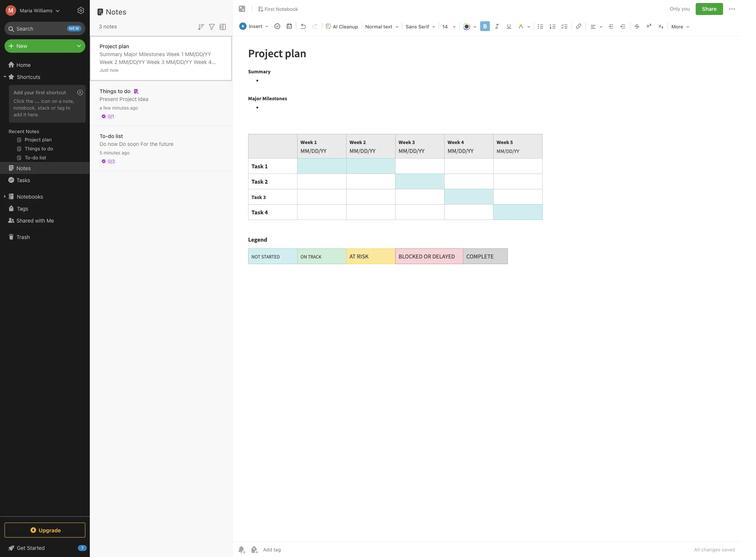 Task type: vqa. For each thing, say whether or not it's contained in the screenshot.
New Task icon
no



Task type: locate. For each thing, give the bounding box(es) containing it.
expand note image
[[238, 4, 247, 13]]

5 down to-
[[100, 150, 102, 156]]

do down list
[[119, 141, 126, 147]]

0 vertical spatial to
[[118, 88, 123, 94]]

1 vertical spatial 2
[[203, 66, 206, 73]]

week up legend
[[127, 66, 141, 73]]

More actions field
[[728, 3, 737, 15]]

2 down "summary" in the left top of the page
[[114, 59, 118, 65]]

add your first shortcut
[[13, 90, 66, 95]]

notes right recent
[[26, 128, 39, 134]]

0 vertical spatial 4
[[209, 59, 212, 65]]

1 vertical spatial do
[[108, 133, 114, 139]]

group containing add your first shortcut
[[0, 83, 90, 165]]

View options field
[[216, 22, 227, 31]]

do down to-
[[100, 141, 106, 147]]

shortcuts
[[17, 74, 40, 80]]

bold image
[[480, 21, 491, 31]]

3 notes
[[99, 23, 117, 30]]

0 horizontal spatial a
[[59, 98, 62, 104]]

shortcut
[[46, 90, 66, 95]]

expand notebooks image
[[2, 194, 8, 200]]

1 horizontal spatial project
[[120, 96, 137, 102]]

week
[[166, 51, 180, 57], [100, 59, 113, 65], [147, 59, 160, 65], [194, 59, 207, 65], [127, 66, 141, 73]]

notes up tasks
[[16, 165, 31, 171]]

to up present project idea
[[118, 88, 123, 94]]

ago
[[130, 105, 138, 111], [122, 150, 130, 156]]

Add tag field
[[263, 547, 319, 553]]

the
[[26, 98, 33, 104], [150, 141, 158, 147]]

notebooks link
[[0, 191, 90, 203]]

week right milestones
[[166, 51, 180, 57]]

upgrade button
[[4, 523, 85, 538]]

shortcuts button
[[0, 71, 90, 83]]

4 down the add filters icon
[[209, 59, 212, 65]]

0 horizontal spatial do
[[108, 133, 114, 139]]

3
[[99, 23, 102, 30], [161, 59, 165, 65], [100, 74, 103, 81]]

4 down 'just now'
[[117, 74, 120, 81]]

major
[[124, 51, 138, 57]]

changes
[[702, 547, 721, 553]]

the left ... on the left top of the page
[[26, 98, 33, 104]]

upgrade
[[39, 527, 61, 534]]

1 up on
[[181, 51, 184, 57]]

0 horizontal spatial to
[[66, 105, 70, 111]]

group
[[0, 83, 90, 165]]

outdent image
[[618, 21, 629, 31]]

0 vertical spatial 2
[[114, 59, 118, 65]]

1 horizontal spatial 5
[[142, 66, 145, 73]]

recent
[[9, 128, 24, 134]]

ago down soon
[[122, 150, 130, 156]]

0 vertical spatial a
[[59, 98, 62, 104]]

soon
[[127, 141, 139, 147]]

saved
[[722, 547, 735, 553]]

tags button
[[0, 203, 90, 215]]

get started
[[17, 545, 45, 552]]

0 vertical spatial the
[[26, 98, 33, 104]]

2 do from the left
[[119, 141, 126, 147]]

Font family field
[[403, 21, 438, 32]]

7
[[81, 546, 84, 551]]

share
[[703, 6, 717, 12]]

5
[[142, 66, 145, 73], [100, 150, 102, 156]]

2 vertical spatial 3
[[100, 74, 103, 81]]

on
[[178, 74, 185, 81]]

insert link image
[[574, 21, 584, 31]]

first
[[36, 90, 45, 95]]

ai
[[333, 24, 338, 30]]

0 vertical spatial minutes
[[112, 105, 129, 111]]

0 vertical spatial do
[[124, 88, 131, 94]]

sans
[[406, 24, 417, 30]]

do inside to-do list do now do soon for the future
[[108, 133, 114, 139]]

icon on a note, notebook, stack or tag to add it here.
[[13, 98, 74, 118]]

things
[[100, 88, 116, 94]]

on
[[52, 98, 58, 104]]

Account field
[[0, 3, 60, 18]]

a left few
[[100, 105, 102, 111]]

project up a few minutes ago
[[120, 96, 137, 102]]

the inside tree
[[26, 98, 33, 104]]

notes
[[106, 7, 127, 16], [26, 128, 39, 134], [16, 165, 31, 171]]

0 vertical spatial 1
[[181, 51, 184, 57]]

home
[[16, 62, 31, 68]]

calendar event image
[[284, 21, 295, 31]]

1 horizontal spatial 4
[[209, 59, 212, 65]]

minutes down present project idea
[[112, 105, 129, 111]]

started
[[27, 545, 45, 552]]

tree
[[0, 59, 90, 516]]

only you
[[670, 6, 690, 12]]

now right just
[[110, 67, 119, 73]]

to-do list do now do soon for the future
[[100, 133, 174, 147]]

0 vertical spatial 5
[[142, 66, 145, 73]]

bulleted list image
[[536, 21, 546, 31]]

add a reminder image
[[237, 546, 246, 555]]

new
[[69, 26, 79, 31]]

or
[[51, 105, 56, 111]]

minutes up 0/3 on the top left of the page
[[104, 150, 120, 156]]

0 horizontal spatial 5
[[100, 150, 102, 156]]

first notebook
[[265, 6, 298, 12]]

1 up track...
[[187, 66, 189, 73]]

cleanup
[[339, 24, 358, 30]]

0 horizontal spatial the
[[26, 98, 33, 104]]

0 horizontal spatial 4
[[117, 74, 120, 81]]

project up "summary" in the left top of the page
[[100, 43, 117, 49]]

click
[[13, 98, 25, 104]]

1 horizontal spatial the
[[150, 141, 158, 147]]

a inside icon on a note, notebook, stack or tag to add it here.
[[59, 98, 62, 104]]

1 horizontal spatial do
[[124, 88, 131, 94]]

3 down just
[[100, 74, 103, 81]]

trash
[[16, 234, 30, 240]]

Font size field
[[440, 21, 459, 32]]

3 down milestones
[[161, 59, 165, 65]]

ago down present project idea
[[130, 105, 138, 111]]

1 vertical spatial the
[[150, 141, 158, 147]]

1 vertical spatial a
[[100, 105, 102, 111]]

Search text field
[[10, 22, 80, 35]]

1 vertical spatial to
[[66, 105, 70, 111]]

new
[[16, 43, 27, 49]]

1 horizontal spatial ago
[[130, 105, 138, 111]]

notebook
[[276, 6, 298, 12]]

1 horizontal spatial to
[[118, 88, 123, 94]]

notebooks
[[17, 193, 43, 200]]

0 vertical spatial notes
[[106, 7, 127, 16]]

mm/dd/yy
[[185, 51, 211, 57], [119, 59, 145, 65], [166, 59, 192, 65], [100, 66, 126, 73], [147, 66, 173, 73]]

0 horizontal spatial project
[[100, 43, 117, 49]]

notes up "notes"
[[106, 7, 127, 16]]

insert
[[249, 23, 262, 29]]

tags
[[17, 205, 28, 212]]

0 horizontal spatial ago
[[122, 150, 130, 156]]

project
[[100, 43, 117, 49], [120, 96, 137, 102]]

0 horizontal spatial do
[[100, 141, 106, 147]]

now
[[110, 67, 119, 73], [108, 141, 118, 147]]

mm/dd/yy up on
[[166, 59, 192, 65]]

get
[[17, 545, 25, 552]]

task
[[174, 66, 185, 73], [191, 66, 202, 73], [208, 66, 219, 73], [104, 74, 115, 81]]

1 horizontal spatial do
[[119, 141, 126, 147]]

2 up track...
[[203, 66, 206, 73]]

2
[[114, 59, 118, 65], [203, 66, 206, 73]]

do
[[100, 141, 106, 147], [119, 141, 126, 147]]

to down note,
[[66, 105, 70, 111]]

do up present project idea
[[124, 88, 131, 94]]

tasks button
[[0, 174, 90, 186]]

task image
[[272, 21, 283, 31]]

1 vertical spatial minutes
[[104, 150, 120, 156]]

1 vertical spatial ago
[[122, 150, 130, 156]]

the right the for
[[150, 141, 158, 147]]

to
[[118, 88, 123, 94], [66, 105, 70, 111]]

0/1
[[108, 114, 114, 119]]

stack
[[38, 105, 50, 111]]

it
[[23, 112, 26, 118]]

minutes
[[112, 105, 129, 111], [104, 150, 120, 156]]

now up 5 minutes ago
[[108, 141, 118, 147]]

5 up not
[[142, 66, 145, 73]]

a few minutes ago
[[100, 105, 138, 111]]

0 vertical spatial ago
[[130, 105, 138, 111]]

0 horizontal spatial 2
[[114, 59, 118, 65]]

do
[[124, 88, 131, 94], [108, 133, 114, 139]]

a right on
[[59, 98, 62, 104]]

your
[[24, 90, 34, 95]]

3 left "notes"
[[99, 23, 102, 30]]

week up track...
[[194, 59, 207, 65]]

week up just
[[100, 59, 113, 65]]

1 vertical spatial 1
[[187, 66, 189, 73]]

1 horizontal spatial a
[[100, 105, 102, 111]]

1 vertical spatial now
[[108, 141, 118, 147]]

superscript image
[[644, 21, 655, 31]]

1 horizontal spatial 1
[[187, 66, 189, 73]]

do left list
[[108, 133, 114, 139]]



Task type: describe. For each thing, give the bounding box(es) containing it.
new button
[[4, 39, 85, 53]]

Highlight field
[[515, 21, 533, 32]]

williams
[[34, 7, 53, 13]]

1 vertical spatial notes
[[26, 128, 39, 134]]

things to do
[[100, 88, 131, 94]]

new search field
[[10, 22, 82, 35]]

add tag image
[[250, 546, 259, 555]]

first
[[265, 6, 275, 12]]

notes
[[104, 23, 117, 30]]

5 minutes ago
[[100, 150, 130, 156]]

shared
[[16, 217, 34, 224]]

checklist image
[[560, 21, 570, 31]]

indent image
[[606, 21, 617, 31]]

1 do from the left
[[100, 141, 106, 147]]

numbered list image
[[548, 21, 558, 31]]

shared with me link
[[0, 215, 90, 227]]

more actions image
[[728, 4, 737, 13]]

Insert field
[[237, 21, 271, 31]]

sans serif
[[406, 24, 429, 30]]

plan
[[119, 43, 129, 49]]

note,
[[63, 98, 74, 104]]

serif
[[419, 24, 429, 30]]

0 vertical spatial project
[[100, 43, 117, 49]]

more
[[672, 24, 684, 30]]

icon
[[41, 98, 51, 104]]

notes inside note list element
[[106, 7, 127, 16]]

notebook,
[[13, 105, 36, 111]]

strikethrough image
[[632, 21, 643, 31]]

here.
[[28, 112, 39, 118]]

1 vertical spatial 5
[[100, 150, 102, 156]]

to inside note list element
[[118, 88, 123, 94]]

tree containing home
[[0, 59, 90, 516]]

present project idea
[[100, 96, 148, 102]]

to inside icon on a note, notebook, stack or tag to add it here.
[[66, 105, 70, 111]]

just now
[[100, 67, 119, 73]]

shared with me
[[16, 217, 54, 224]]

1 vertical spatial project
[[120, 96, 137, 102]]

milestones
[[139, 51, 165, 57]]

add
[[13, 112, 22, 118]]

Sort options field
[[197, 22, 206, 31]]

notes link
[[0, 162, 90, 174]]

14
[[443, 24, 448, 30]]

settings image
[[76, 6, 85, 15]]

you
[[682, 6, 690, 12]]

tasks
[[16, 177, 30, 183]]

1 vertical spatial 3
[[161, 59, 165, 65]]

few
[[103, 105, 111, 111]]

summary
[[100, 51, 123, 57]]

home link
[[0, 59, 90, 71]]

recent notes
[[9, 128, 39, 134]]

ai cleanup
[[333, 24, 358, 30]]

0/3
[[108, 159, 115, 164]]

now inside to-do list do now do soon for the future
[[108, 141, 118, 147]]

tag
[[57, 105, 65, 111]]

started
[[153, 74, 176, 81]]

mm/dd/yy down major
[[119, 59, 145, 65]]

maria
[[20, 7, 32, 13]]

note list element
[[90, 0, 233, 558]]

click to collapse image
[[87, 544, 93, 553]]

track...
[[187, 74, 208, 81]]

all changes saved
[[695, 547, 735, 553]]

mm/dd/yy up started
[[147, 66, 173, 73]]

maria williams
[[20, 7, 53, 13]]

0 horizontal spatial 1
[[181, 51, 184, 57]]

...
[[35, 98, 40, 104]]

Note Editor text field
[[233, 36, 741, 542]]

add
[[13, 90, 23, 95]]

first notebook button
[[255, 4, 301, 14]]

Heading level field
[[363, 21, 401, 32]]

add filters image
[[207, 22, 216, 31]]

group inside tree
[[0, 83, 90, 165]]

me
[[47, 217, 54, 224]]

share button
[[696, 3, 724, 15]]

note window element
[[233, 0, 741, 558]]

with
[[35, 217, 45, 224]]

1 vertical spatial 4
[[117, 74, 120, 81]]

5 inside summary major milestones week 1 mm/dd/yy week 2 mm/dd/yy week 3 mm/dd/yy week 4 mm/dd/yy week 5 mm/dd/yy task 1 task 2 task 3 task 4 legend not started on track...
[[142, 66, 145, 73]]

week down milestones
[[147, 59, 160, 65]]

italic image
[[492, 21, 503, 31]]

legend
[[121, 74, 139, 81]]

the inside to-do list do now do soon for the future
[[150, 141, 158, 147]]

all
[[695, 547, 700, 553]]

More field
[[669, 21, 692, 32]]

to-
[[100, 133, 108, 139]]

present
[[100, 96, 118, 102]]

Help and Learning task checklist field
[[0, 543, 90, 555]]

a inside note list element
[[100, 105, 102, 111]]

1 horizontal spatial 2
[[203, 66, 206, 73]]

subscript image
[[656, 21, 667, 31]]

Add filters field
[[207, 22, 216, 31]]

underline image
[[504, 21, 515, 31]]

0 vertical spatial now
[[110, 67, 119, 73]]

not
[[141, 74, 152, 81]]

summary major milestones week 1 mm/dd/yy week 2 mm/dd/yy week 3 mm/dd/yy week 4 mm/dd/yy week 5 mm/dd/yy task 1 task 2 task 3 task 4 legend not started on track...
[[100, 51, 219, 81]]

undo image
[[298, 21, 309, 31]]

mm/dd/yy down "summary" in the left top of the page
[[100, 66, 126, 73]]

for
[[141, 141, 149, 147]]

idea
[[138, 96, 148, 102]]

list
[[116, 133, 123, 139]]

project plan
[[100, 43, 129, 49]]

click the ...
[[13, 98, 40, 104]]

normal text
[[365, 24, 393, 30]]

normal
[[365, 24, 382, 30]]

text
[[384, 24, 393, 30]]

mm/dd/yy up track...
[[185, 51, 211, 57]]

Font color field
[[461, 21, 479, 32]]

0 vertical spatial 3
[[99, 23, 102, 30]]

Alignment field
[[587, 21, 606, 32]]

ai cleanup button
[[323, 21, 361, 32]]

just
[[100, 67, 109, 73]]

future
[[159, 141, 174, 147]]

2 vertical spatial notes
[[16, 165, 31, 171]]

trash link
[[0, 231, 90, 243]]



